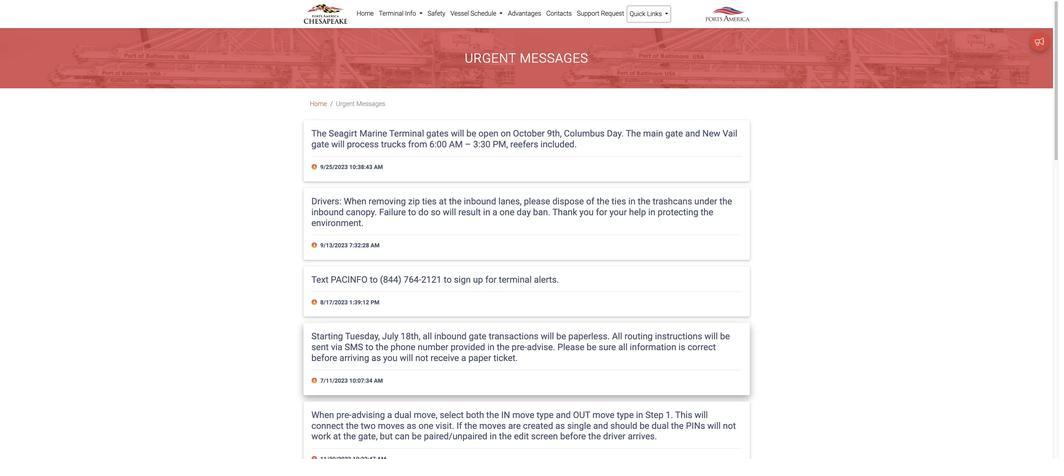 Task type: vqa. For each thing, say whether or not it's contained in the screenshot.
East
no



Task type: describe. For each thing, give the bounding box(es) containing it.
paperless.
[[569, 332, 610, 342]]

step
[[646, 410, 664, 421]]

phone
[[391, 343, 416, 353]]

terminal
[[499, 275, 532, 285]]

arrives.
[[628, 432, 658, 442]]

not inside the starting tuesday, july 18th, all inbound gate transactions will be paperless. all routing instructions will be sent via sms to the phone number provided in the pre-advise. please be sure all information is correct before arriving as you will not receive a paper ticket.
[[416, 353, 429, 364]]

in inside the starting tuesday, july 18th, all inbound gate transactions will be paperless. all routing instructions will be sent via sms to the phone number provided in the pre-advise. please be sure all information is correct before arriving as you will not receive a paper ticket.
[[488, 343, 495, 353]]

0 vertical spatial urgent
[[465, 51, 517, 66]]

support request link
[[575, 6, 627, 22]]

at inside drivers: when removing zip ties at the inbound lanes, please dispose of the ties in the trashcans under the inbound canopy.  failure to do so will result in a one day ban. thank you for your help in protecting the environment.
[[439, 196, 447, 207]]

quick links link
[[627, 6, 672, 23]]

from
[[408, 139, 428, 150]]

the left two
[[346, 421, 359, 432]]

7/11/2023 10:07:34 am
[[319, 378, 383, 385]]

pins
[[686, 421, 706, 432]]

links
[[648, 10, 662, 18]]

you inside drivers: when removing zip ties at the inbound lanes, please dispose of the ties in the trashcans under the inbound canopy.  failure to do so will result in a one day ban. thank you for your help in protecting the environment.
[[580, 207, 594, 218]]

2 move from the left
[[593, 410, 615, 421]]

on
[[501, 129, 511, 139]]

tuesday,
[[345, 332, 380, 342]]

provided
[[451, 343, 486, 353]]

764-
[[404, 275, 422, 285]]

process
[[347, 139, 379, 150]]

support
[[577, 10, 600, 17]]

1 type from the left
[[537, 410, 554, 421]]

so
[[431, 207, 441, 218]]

one inside when pre-advising a dual move, select both the in move type and out move type in step 1. this will connect the two moves as one visit. if the moves are created as single and should be dual the pins will not work at the gate, but can be paired/unpaired in the edit screen before the driver arrives.
[[419, 421, 434, 432]]

starting tuesday, july 18th, all inbound gate transactions will be paperless. all routing instructions will be sent via sms to the phone number provided in the pre-advise. please be sure all information is correct before arriving as you will not receive a paper ticket.
[[312, 332, 730, 364]]

not inside when pre-advising a dual move, select both the in move type and out move type in step 1. this will connect the two moves as one visit. if the moves are created as single and should be dual the pins will not work at the gate, but can be paired/unpaired in the edit screen before the driver arrives.
[[723, 421, 736, 432]]

up
[[473, 275, 483, 285]]

are
[[509, 421, 521, 432]]

0 vertical spatial inbound
[[464, 196, 497, 207]]

under
[[695, 196, 718, 207]]

am for zip
[[371, 243, 380, 250]]

included.
[[541, 139, 577, 150]]

alerts.
[[534, 275, 559, 285]]

quick links
[[630, 10, 664, 18]]

3:30
[[473, 139, 491, 150]]

can
[[395, 432, 410, 442]]

terminal info link
[[377, 6, 425, 22]]

the right of at right
[[597, 196, 610, 207]]

1 ties from the left
[[422, 196, 437, 207]]

visit.
[[436, 421, 455, 432]]

vessel schedule link
[[448, 6, 506, 22]]

trashcans
[[653, 196, 693, 207]]

18th,
[[401, 332, 421, 342]]

2 the from the left
[[626, 129, 641, 139]]

am inside the seagirt marine terminal gates will be open on october 9th, columbus day. the main gate and new vail gate will process trucks from 6:00 am – 3:30 pm, reefers included.
[[449, 139, 463, 150]]

the right if
[[465, 421, 477, 432]]

1 vertical spatial home
[[310, 100, 327, 108]]

2 ties from the left
[[612, 196, 627, 207]]

10:38:43
[[350, 164, 373, 171]]

to left (844)
[[370, 275, 378, 285]]

6:00
[[430, 139, 447, 150]]

sent
[[312, 343, 329, 353]]

1 horizontal spatial home link
[[354, 6, 377, 22]]

7:32:28
[[350, 243, 369, 250]]

ticket.
[[494, 353, 518, 364]]

the down single
[[589, 432, 601, 442]]

environment.
[[312, 218, 364, 228]]

1 horizontal spatial urgent messages
[[465, 51, 589, 66]]

1 horizontal spatial as
[[407, 421, 417, 432]]

quick
[[630, 10, 646, 18]]

marine
[[360, 129, 387, 139]]

2 type from the left
[[617, 410, 634, 421]]

the right under
[[720, 196, 733, 207]]

sms
[[345, 343, 363, 353]]

in
[[502, 410, 510, 421]]

dispose
[[553, 196, 584, 207]]

transactions
[[489, 332, 539, 342]]

your
[[610, 207, 627, 218]]

columbus
[[564, 129, 605, 139]]

will up pins at right
[[695, 410, 708, 421]]

before inside when pre-advising a dual move, select both the in move type and out move type in step 1. this will connect the two moves as one visit. if the moves are created as single and should be dual the pins will not work at the gate, but can be paired/unpaired in the edit screen before the driver arrives.
[[561, 432, 586, 442]]

advising
[[352, 410, 385, 421]]

starting
[[312, 332, 343, 342]]

gate inside the starting tuesday, july 18th, all inbound gate transactions will be paperless. all routing instructions will be sent via sms to the phone number provided in the pre-advise. please be sure all information is correct before arriving as you will not receive a paper ticket.
[[469, 332, 487, 342]]

in right help
[[649, 207, 656, 218]]

via
[[331, 343, 343, 353]]

8/17/2023
[[320, 300, 348, 307]]

1 vertical spatial home link
[[310, 100, 327, 108]]

number
[[418, 343, 449, 353]]

advise.
[[527, 343, 556, 353]]

please
[[558, 343, 585, 353]]

before inside the starting tuesday, july 18th, all inbound gate transactions will be paperless. all routing instructions will be sent via sms to the phone number provided in the pre-advise. please be sure all information is correct before arriving as you will not receive a paper ticket.
[[312, 353, 337, 364]]

1 move from the left
[[513, 410, 535, 421]]

screen
[[532, 432, 558, 442]]

the down this
[[671, 421, 684, 432]]

connect
[[312, 421, 344, 432]]

2 horizontal spatial as
[[556, 421, 565, 432]]

but
[[380, 432, 393, 442]]

trucks
[[381, 139, 406, 150]]

do
[[419, 207, 429, 218]]

work
[[312, 432, 331, 442]]

both
[[466, 410, 484, 421]]

am for 18th,
[[374, 378, 383, 385]]

to inside the starting tuesday, july 18th, all inbound gate transactions will be paperless. all routing instructions will be sent via sms to the phone number provided in the pre-advise. please be sure all information is correct before arriving as you will not receive a paper ticket.
[[366, 343, 374, 353]]

clock image for text pacinfo to (844) 764-2121 to sign up for terminal alerts.
[[312, 300, 319, 306]]

july
[[382, 332, 399, 342]]

the down are
[[499, 432, 512, 442]]

7/11/2023
[[320, 378, 348, 385]]

will inside drivers: when removing zip ties at the inbound lanes, please dispose of the ties in the trashcans under the inbound canopy.  failure to do so will result in a one day ban. thank you for your help in protecting the environment.
[[443, 207, 456, 218]]

failure
[[379, 207, 406, 218]]

9/13/2023 7:32:28 am
[[319, 243, 380, 250]]

will up advise.
[[541, 332, 554, 342]]

inbound inside the starting tuesday, july 18th, all inbound gate transactions will be paperless. all routing instructions will be sent via sms to the phone number provided in the pre-advise. please be sure all information is correct before arriving as you will not receive a paper ticket.
[[435, 332, 467, 342]]

am for terminal
[[374, 164, 383, 171]]

pm
[[371, 300, 380, 307]]

driver
[[604, 432, 626, 442]]

will right gates
[[451, 129, 465, 139]]

when inside when pre-advising a dual move, select both the in move type and out move type in step 1. this will connect the two moves as one visit. if the moves are created as single and should be dual the pins will not work at the gate, but can be paired/unpaired in the edit screen before the driver arrives.
[[312, 410, 334, 421]]

1 vertical spatial all
[[619, 343, 628, 353]]

out
[[573, 410, 591, 421]]

seagirt
[[329, 129, 357, 139]]

vessel
[[451, 10, 469, 17]]

schedule
[[471, 10, 497, 17]]

–
[[465, 139, 471, 150]]

0 vertical spatial terminal
[[379, 10, 404, 17]]

one inside drivers: when removing zip ties at the inbound lanes, please dispose of the ties in the trashcans under the inbound canopy.  failure to do so will result in a one day ban. thank you for your help in protecting the environment.
[[500, 207, 515, 218]]

lanes,
[[499, 196, 522, 207]]

the up result
[[449, 196, 462, 207]]

1 vertical spatial messages
[[357, 100, 386, 108]]

if
[[457, 421, 462, 432]]

paired/unpaired
[[424, 432, 488, 442]]

instructions
[[655, 332, 703, 342]]



Task type: locate. For each thing, give the bounding box(es) containing it.
0 vertical spatial when
[[344, 196, 367, 207]]

to inside drivers: when removing zip ties at the inbound lanes, please dispose of the ties in the trashcans under the inbound canopy.  failure to do so will result in a one day ban. thank you for your help in protecting the environment.
[[408, 207, 416, 218]]

0 vertical spatial messages
[[520, 51, 589, 66]]

for right up
[[486, 275, 497, 285]]

home
[[357, 10, 374, 17], [310, 100, 327, 108]]

1 horizontal spatial type
[[617, 410, 634, 421]]

at
[[439, 196, 447, 207], [333, 432, 341, 442]]

0 vertical spatial clock image
[[312, 243, 319, 249]]

day
[[517, 207, 531, 218]]

1 vertical spatial dual
[[652, 421, 669, 432]]

will
[[451, 129, 465, 139], [332, 139, 345, 150], [443, 207, 456, 218], [541, 332, 554, 342], [705, 332, 718, 342], [400, 353, 413, 364], [695, 410, 708, 421], [708, 421, 721, 432]]

pre- inside when pre-advising a dual move, select both the in move type and out move type in step 1. this will connect the two moves as one visit. if the moves are created as single and should be dual the pins will not work at the gate, but can be paired/unpaired in the edit screen before the driver arrives.
[[337, 410, 352, 421]]

2 horizontal spatial and
[[686, 129, 701, 139]]

terminal
[[379, 10, 404, 17], [390, 129, 424, 139]]

select
[[440, 410, 464, 421]]

the up ticket. in the bottom of the page
[[497, 343, 510, 353]]

when inside drivers: when removing zip ties at the inbound lanes, please dispose of the ties in the trashcans under the inbound canopy.  failure to do so will result in a one day ban. thank you for your help in protecting the environment.
[[344, 196, 367, 207]]

terminal left info
[[379, 10, 404, 17]]

1 vertical spatial before
[[561, 432, 586, 442]]

receive
[[431, 353, 459, 364]]

clock image
[[312, 243, 319, 249], [312, 300, 319, 306]]

1 horizontal spatial messages
[[520, 51, 589, 66]]

the left seagirt
[[312, 129, 327, 139]]

when up canopy.
[[344, 196, 367, 207]]

will down phone
[[400, 353, 413, 364]]

dual
[[395, 410, 412, 421], [652, 421, 669, 432]]

1 vertical spatial terminal
[[390, 129, 424, 139]]

urgent messages
[[465, 51, 589, 66], [336, 100, 386, 108]]

advantages link
[[506, 6, 544, 22]]

pacinfo
[[331, 275, 368, 285]]

clock image left 9/13/2023
[[312, 243, 319, 249]]

inbound up result
[[464, 196, 497, 207]]

new
[[703, 129, 721, 139]]

drivers:
[[312, 196, 342, 207]]

1 horizontal spatial not
[[723, 421, 736, 432]]

moves up "but"
[[378, 421, 405, 432]]

zip
[[408, 196, 420, 207]]

clock image for drivers: when removing zip ties at the inbound lanes, please dispose of the ties in the trashcans under the inbound canopy.  failure to do so will result in a one day ban. thank you for your help in protecting the environment.
[[312, 243, 319, 249]]

1 horizontal spatial a
[[462, 353, 467, 364]]

arriving
[[340, 353, 369, 364]]

move up are
[[513, 410, 535, 421]]

in left edit
[[490, 432, 497, 442]]

in up paper
[[488, 343, 495, 353]]

clock image for the seagirt marine terminal gates will be open on october 9th, columbus day. the main gate and new vail gate will process trucks from 6:00 am – 3:30 pm, reefers included.
[[312, 165, 319, 170]]

dual down step
[[652, 421, 669, 432]]

request
[[601, 10, 625, 17]]

1 vertical spatial you
[[383, 353, 398, 364]]

all
[[612, 332, 623, 342]]

as right "arriving"
[[372, 353, 381, 364]]

type up the should
[[617, 410, 634, 421]]

1 horizontal spatial dual
[[652, 421, 669, 432]]

as inside the starting tuesday, july 18th, all inbound gate transactions will be paperless. all routing instructions will be sent via sms to the phone number provided in the pre-advise. please be sure all information is correct before arriving as you will not receive a paper ticket.
[[372, 353, 381, 364]]

you down phone
[[383, 353, 398, 364]]

and up driver
[[594, 421, 609, 432]]

1 horizontal spatial gate
[[469, 332, 487, 342]]

the right day.
[[626, 129, 641, 139]]

the left gate,
[[343, 432, 356, 442]]

edit
[[514, 432, 529, 442]]

0 horizontal spatial messages
[[357, 100, 386, 108]]

2 horizontal spatial a
[[493, 207, 498, 218]]

move
[[513, 410, 535, 421], [593, 410, 615, 421]]

0 vertical spatial and
[[686, 129, 701, 139]]

1 clock image from the top
[[312, 165, 319, 170]]

0 horizontal spatial pre-
[[337, 410, 352, 421]]

1 vertical spatial urgent messages
[[336, 100, 386, 108]]

is
[[679, 343, 686, 353]]

not right pins at right
[[723, 421, 736, 432]]

1 vertical spatial pre-
[[337, 410, 352, 421]]

when up connect
[[312, 410, 334, 421]]

you inside the starting tuesday, july 18th, all inbound gate transactions will be paperless. all routing instructions will be sent via sms to the phone number provided in the pre-advise. please be sure all information is correct before arriving as you will not receive a paper ticket.
[[383, 353, 398, 364]]

gates
[[427, 129, 449, 139]]

not down number
[[416, 353, 429, 364]]

0 horizontal spatial type
[[537, 410, 554, 421]]

will down seagirt
[[332, 139, 345, 150]]

2 vertical spatial clock image
[[312, 457, 319, 460]]

paper
[[469, 353, 492, 364]]

0 horizontal spatial when
[[312, 410, 334, 421]]

the down under
[[701, 207, 714, 218]]

0 horizontal spatial you
[[383, 353, 398, 364]]

ties up the your
[[612, 196, 627, 207]]

sure
[[599, 343, 617, 353]]

for
[[596, 207, 608, 218], [486, 275, 497, 285]]

clock image left 7/11/2023
[[312, 379, 319, 384]]

1:39:12
[[350, 300, 369, 307]]

1 horizontal spatial at
[[439, 196, 447, 207]]

contacts
[[547, 10, 572, 17]]

0 horizontal spatial ties
[[422, 196, 437, 207]]

routing
[[625, 332, 653, 342]]

advantages
[[508, 10, 542, 17]]

move,
[[414, 410, 438, 421]]

a inside the starting tuesday, july 18th, all inbound gate transactions will be paperless. all routing instructions will be sent via sms to the phone number provided in the pre-advise. please be sure all information is correct before arriving as you will not receive a paper ticket.
[[462, 353, 467, 364]]

two
[[361, 421, 376, 432]]

pm,
[[493, 139, 508, 150]]

0 vertical spatial for
[[596, 207, 608, 218]]

clock image left 9/25/2023
[[312, 165, 319, 170]]

ban.
[[533, 207, 551, 218]]

ties up do
[[422, 196, 437, 207]]

clock image
[[312, 165, 319, 170], [312, 379, 319, 384], [312, 457, 319, 460]]

0 horizontal spatial home
[[310, 100, 327, 108]]

text pacinfo to (844) 764-2121 to sign up for terminal alerts.
[[312, 275, 559, 285]]

terminal up from at the top of the page
[[390, 129, 424, 139]]

0 horizontal spatial moves
[[378, 421, 405, 432]]

a inside when pre-advising a dual move, select both the in move type and out move type in step 1. this will connect the two moves as one visit. if the moves are created as single and should be dual the pins will not work at the gate, but can be paired/unpaired in the edit screen before the driver arrives.
[[387, 410, 392, 421]]

moves down in
[[480, 421, 506, 432]]

0 vertical spatial a
[[493, 207, 498, 218]]

2 vertical spatial a
[[387, 410, 392, 421]]

a right result
[[493, 207, 498, 218]]

a down provided
[[462, 353, 467, 364]]

all
[[423, 332, 432, 342], [619, 343, 628, 353]]

day.
[[607, 129, 624, 139]]

am right 7:32:28
[[371, 243, 380, 250]]

support request
[[577, 10, 625, 17]]

a inside drivers: when removing zip ties at the inbound lanes, please dispose of the ties in the trashcans under the inbound canopy.  failure to do so will result in a one day ban. thank you for your help in protecting the environment.
[[493, 207, 498, 218]]

the seagirt marine terminal gates will be open on october 9th, columbus day. the main gate and new vail gate will process trucks from 6:00 am – 3:30 pm, reefers included.
[[312, 129, 738, 150]]

9/13/2023
[[320, 243, 348, 250]]

1.
[[666, 410, 674, 421]]

and inside the seagirt marine terminal gates will be open on october 9th, columbus day. the main gate and new vail gate will process trucks from 6:00 am – 3:30 pm, reefers included.
[[686, 129, 701, 139]]

0 vertical spatial gate
[[666, 129, 684, 139]]

information
[[630, 343, 677, 353]]

gate,
[[358, 432, 378, 442]]

pre- down transactions
[[512, 343, 527, 353]]

0 vertical spatial all
[[423, 332, 432, 342]]

0 vertical spatial dual
[[395, 410, 412, 421]]

am left –
[[449, 139, 463, 150]]

dual up can
[[395, 410, 412, 421]]

all down all
[[619, 343, 628, 353]]

the left in
[[487, 410, 499, 421]]

will right so
[[443, 207, 456, 218]]

protecting
[[658, 207, 699, 218]]

1 horizontal spatial and
[[594, 421, 609, 432]]

open
[[479, 129, 499, 139]]

0 vertical spatial not
[[416, 353, 429, 364]]

0 horizontal spatial dual
[[395, 410, 412, 421]]

a right advising on the bottom
[[387, 410, 392, 421]]

inbound up number
[[435, 332, 467, 342]]

type up created
[[537, 410, 554, 421]]

1 vertical spatial and
[[556, 410, 571, 421]]

clock image down work at the bottom of page
[[312, 457, 319, 460]]

the down the july
[[376, 343, 389, 353]]

1 vertical spatial urgent
[[336, 100, 355, 108]]

when
[[344, 196, 367, 207], [312, 410, 334, 421]]

2 clock image from the top
[[312, 379, 319, 384]]

to
[[408, 207, 416, 218], [370, 275, 378, 285], [444, 275, 452, 285], [366, 343, 374, 353]]

before down sent
[[312, 353, 337, 364]]

0 horizontal spatial urgent
[[336, 100, 355, 108]]

clock image for starting tuesday, july 18th, all inbound gate transactions will be paperless. all routing instructions will be sent via sms to the phone number provided in the pre-advise. please be sure all information is correct before arriving as you will not receive a paper ticket.
[[312, 379, 319, 384]]

1 vertical spatial not
[[723, 421, 736, 432]]

0 vertical spatial home
[[357, 10, 374, 17]]

0 vertical spatial you
[[580, 207, 594, 218]]

2 moves from the left
[[480, 421, 506, 432]]

0 vertical spatial urgent messages
[[465, 51, 589, 66]]

1 horizontal spatial ties
[[612, 196, 627, 207]]

safety
[[428, 10, 446, 17]]

in left step
[[636, 410, 644, 421]]

1 vertical spatial clock image
[[312, 379, 319, 384]]

help
[[630, 207, 647, 218]]

0 horizontal spatial at
[[333, 432, 341, 442]]

1 vertical spatial at
[[333, 432, 341, 442]]

created
[[523, 421, 554, 432]]

single
[[568, 421, 591, 432]]

at down connect
[[333, 432, 341, 442]]

1 horizontal spatial for
[[596, 207, 608, 218]]

9th,
[[547, 129, 562, 139]]

at inside when pre-advising a dual move, select both the in move type and out move type in step 1. this will connect the two moves as one visit. if the moves are created as single and should be dual the pins will not work at the gate, but can be paired/unpaired in the edit screen before the driver arrives.
[[333, 432, 341, 442]]

2 vertical spatial and
[[594, 421, 609, 432]]

0 horizontal spatial and
[[556, 410, 571, 421]]

to down tuesday,
[[366, 343, 374, 353]]

3 clock image from the top
[[312, 457, 319, 460]]

0 horizontal spatial as
[[372, 353, 381, 364]]

to down zip
[[408, 207, 416, 218]]

1 the from the left
[[312, 129, 327, 139]]

to left sign
[[444, 275, 452, 285]]

in right result
[[483, 207, 491, 218]]

0 horizontal spatial the
[[312, 129, 327, 139]]

pre- up connect
[[337, 410, 352, 421]]

this
[[676, 410, 693, 421]]

0 horizontal spatial gate
[[312, 139, 329, 150]]

terminal inside the seagirt marine terminal gates will be open on october 9th, columbus day. the main gate and new vail gate will process trucks from 6:00 am – 3:30 pm, reefers included.
[[390, 129, 424, 139]]

all up number
[[423, 332, 432, 342]]

and left out
[[556, 410, 571, 421]]

main
[[644, 129, 664, 139]]

in up help
[[629, 196, 636, 207]]

0 horizontal spatial a
[[387, 410, 392, 421]]

will up correct
[[705, 332, 718, 342]]

0 vertical spatial clock image
[[312, 165, 319, 170]]

0 horizontal spatial all
[[423, 332, 432, 342]]

1 horizontal spatial when
[[344, 196, 367, 207]]

2 clock image from the top
[[312, 300, 319, 306]]

gate right main
[[666, 129, 684, 139]]

9/25/2023 10:38:43 am
[[319, 164, 383, 171]]

info
[[405, 10, 416, 17]]

of
[[587, 196, 595, 207]]

reefers
[[511, 139, 539, 150]]

1 horizontal spatial home
[[357, 10, 374, 17]]

am right the 10:07:34
[[374, 378, 383, 385]]

you down of at right
[[580, 207, 594, 218]]

inbound down the drivers:
[[312, 207, 344, 218]]

2 vertical spatial gate
[[469, 332, 487, 342]]

in
[[629, 196, 636, 207], [483, 207, 491, 218], [649, 207, 656, 218], [488, 343, 495, 353], [636, 410, 644, 421], [490, 432, 497, 442]]

pre- inside the starting tuesday, july 18th, all inbound gate transactions will be paperless. all routing instructions will be sent via sms to the phone number provided in the pre-advise. please be sure all information is correct before arriving as you will not receive a paper ticket.
[[512, 343, 527, 353]]

0 horizontal spatial not
[[416, 353, 429, 364]]

1 vertical spatial clock image
[[312, 300, 319, 306]]

inbound
[[464, 196, 497, 207], [312, 207, 344, 218], [435, 332, 467, 342]]

will right pins at right
[[708, 421, 721, 432]]

for inside drivers: when removing zip ties at the inbound lanes, please dispose of the ties in the trashcans under the inbound canopy.  failure to do so will result in a one day ban. thank you for your help in protecting the environment.
[[596, 207, 608, 218]]

as left single
[[556, 421, 565, 432]]

vail
[[723, 129, 738, 139]]

move right out
[[593, 410, 615, 421]]

0 horizontal spatial before
[[312, 353, 337, 364]]

as up can
[[407, 421, 417, 432]]

thank
[[553, 207, 578, 218]]

be inside the seagirt marine terminal gates will be open on october 9th, columbus day. the main gate and new vail gate will process trucks from 6:00 am – 3:30 pm, reefers included.
[[467, 129, 477, 139]]

am right 10:38:43 at the top left of page
[[374, 164, 383, 171]]

gate down seagirt
[[312, 139, 329, 150]]

1 vertical spatial one
[[419, 421, 434, 432]]

0 vertical spatial home link
[[354, 6, 377, 22]]

2 horizontal spatial gate
[[666, 129, 684, 139]]

drivers: when removing zip ties at the inbound lanes, please dispose of the ties in the trashcans under the inbound canopy.  failure to do so will result in a one day ban. thank you for your help in protecting the environment.
[[312, 196, 733, 228]]

0 horizontal spatial move
[[513, 410, 535, 421]]

0 vertical spatial one
[[500, 207, 515, 218]]

1 horizontal spatial moves
[[480, 421, 506, 432]]

the
[[449, 196, 462, 207], [597, 196, 610, 207], [638, 196, 651, 207], [720, 196, 733, 207], [701, 207, 714, 218], [376, 343, 389, 353], [497, 343, 510, 353], [487, 410, 499, 421], [346, 421, 359, 432], [465, 421, 477, 432], [671, 421, 684, 432], [343, 432, 356, 442], [499, 432, 512, 442], [589, 432, 601, 442]]

before down single
[[561, 432, 586, 442]]

1 vertical spatial inbound
[[312, 207, 344, 218]]

1 horizontal spatial all
[[619, 343, 628, 353]]

10:07:34
[[350, 378, 373, 385]]

0 horizontal spatial urgent messages
[[336, 100, 386, 108]]

0 horizontal spatial one
[[419, 421, 434, 432]]

1 horizontal spatial you
[[580, 207, 594, 218]]

1 vertical spatial for
[[486, 275, 497, 285]]

0 horizontal spatial home link
[[310, 100, 327, 108]]

and left new
[[686, 129, 701, 139]]

clock image left the 8/17/2023
[[312, 300, 319, 306]]

gate up provided
[[469, 332, 487, 342]]

0 vertical spatial before
[[312, 353, 337, 364]]

1 vertical spatial a
[[462, 353, 467, 364]]

please
[[524, 196, 551, 207]]

1 horizontal spatial the
[[626, 129, 641, 139]]

one down move,
[[419, 421, 434, 432]]

at up so
[[439, 196, 447, 207]]

9/25/2023
[[320, 164, 348, 171]]

october
[[513, 129, 545, 139]]

the
[[312, 129, 327, 139], [626, 129, 641, 139]]

0 vertical spatial at
[[439, 196, 447, 207]]

1 moves from the left
[[378, 421, 405, 432]]

one down lanes, at the top left of the page
[[500, 207, 515, 218]]

1 horizontal spatial one
[[500, 207, 515, 218]]

1 horizontal spatial move
[[593, 410, 615, 421]]

1 vertical spatial when
[[312, 410, 334, 421]]

the up help
[[638, 196, 651, 207]]

1 clock image from the top
[[312, 243, 319, 249]]

0 vertical spatial pre-
[[512, 343, 527, 353]]

when pre-advising a dual move, select both the in move type and out move type in step 1. this will connect the two moves as one visit. if the moves are created as single and should be dual the pins will not work at the gate, but can be paired/unpaired in the edit screen before the driver arrives.
[[312, 410, 736, 442]]

vessel schedule
[[451, 10, 498, 17]]

for left the your
[[596, 207, 608, 218]]

1 horizontal spatial urgent
[[465, 51, 517, 66]]

2 vertical spatial inbound
[[435, 332, 467, 342]]

ties
[[422, 196, 437, 207], [612, 196, 627, 207]]

1 horizontal spatial before
[[561, 432, 586, 442]]

1 vertical spatial gate
[[312, 139, 329, 150]]

0 horizontal spatial for
[[486, 275, 497, 285]]

safety link
[[425, 6, 448, 22]]



